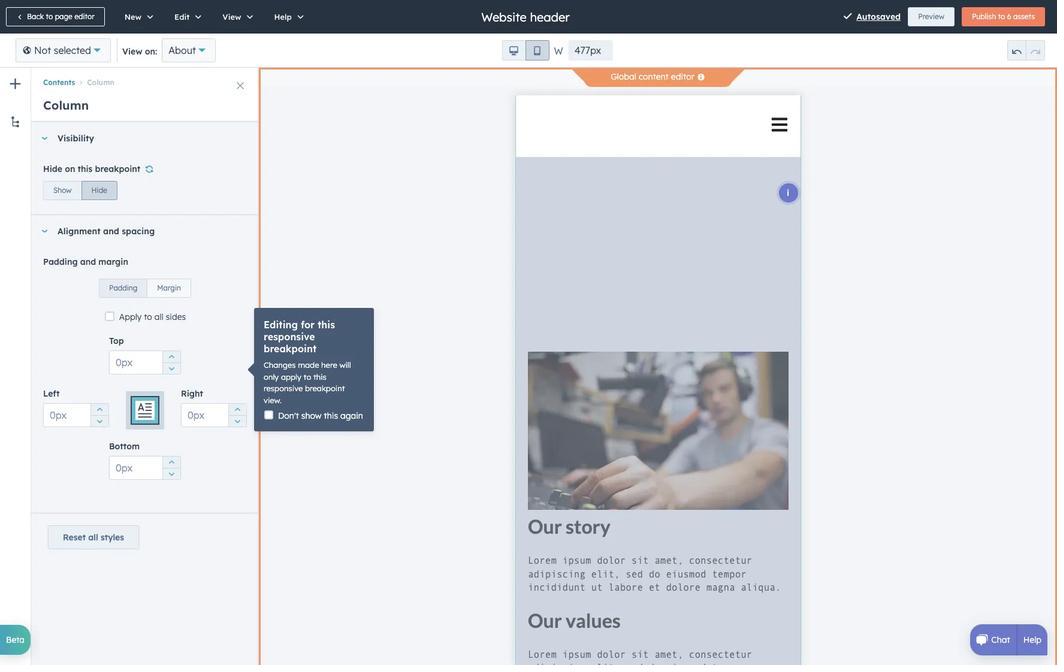 Task type: describe. For each thing, give the bounding box(es) containing it.
sides
[[166, 312, 186, 323]]

not selected button
[[16, 38, 111, 62]]

preview
[[919, 12, 945, 21]]

bottom
[[109, 441, 140, 452]]

reset all styles
[[63, 532, 124, 543]]

group containing padding
[[99, 272, 191, 298]]

edit button
[[162, 0, 210, 34]]

show
[[53, 186, 72, 195]]

chat
[[992, 635, 1011, 646]]

caret image for alignment and spacing
[[41, 230, 48, 233]]

to inside editing for this responsive breakpoint changes made here will only apply to this responsive breakpoint view.
[[304, 372, 311, 382]]

view.
[[264, 395, 282, 405]]

this for for
[[318, 319, 335, 331]]

new
[[125, 12, 142, 22]]

autosaved
[[857, 11, 901, 22]]

view button
[[210, 0, 262, 34]]

alignment and spacing
[[58, 226, 155, 237]]

2 vertical spatial breakpoint
[[305, 384, 345, 393]]

0px text field for left
[[43, 404, 109, 428]]

alignment and spacing button
[[31, 215, 247, 248]]

2 autosaved button from the left
[[857, 10, 901, 24]]

help inside button
[[274, 12, 292, 22]]

group containing show
[[43, 179, 117, 200]]

new button
[[112, 0, 162, 34]]

content
[[639, 71, 669, 82]]

about button
[[162, 38, 216, 62]]

top
[[109, 336, 124, 347]]

back to page editor button
[[6, 7, 105, 26]]

show button
[[43, 181, 82, 200]]

publish
[[973, 12, 997, 21]]

selected
[[54, 44, 91, 56]]

spacing
[[122, 226, 155, 237]]

left
[[43, 389, 60, 399]]

1 horizontal spatial all
[[155, 312, 164, 323]]

back to page editor
[[27, 12, 95, 21]]

2 responsive from the top
[[264, 384, 303, 393]]

caret image for visibility
[[41, 137, 48, 140]]

padding and margin
[[43, 257, 128, 267]]

alignment
[[58, 226, 101, 237]]

back
[[27, 12, 44, 21]]

apply to all sides
[[119, 312, 186, 323]]

0 vertical spatial breakpoint
[[95, 164, 140, 174]]

view for view on:
[[122, 46, 142, 57]]

hide for hide on this breakpoint
[[43, 164, 62, 174]]

about
[[169, 44, 196, 56]]

visibility
[[58, 133, 94, 144]]

apply
[[281, 372, 302, 382]]

Margin button
[[147, 279, 191, 298]]

on
[[65, 164, 75, 174]]

here
[[321, 360, 337, 370]]

0px text field for bottom
[[109, 456, 181, 480]]

editor inside button
[[74, 12, 95, 21]]

hide button
[[81, 181, 117, 200]]

beta button
[[0, 625, 31, 655]]

this for on
[[78, 164, 93, 174]]

reset
[[63, 532, 86, 543]]

w
[[554, 45, 564, 57]]

margin
[[157, 284, 181, 293]]

global content editor
[[611, 71, 695, 82]]

global
[[611, 71, 637, 82]]

1 vertical spatial column
[[43, 98, 89, 113]]

editing
[[264, 319, 298, 331]]

column inside navigation
[[87, 78, 115, 87]]

header
[[530, 9, 570, 24]]

hide for hide
[[91, 186, 107, 195]]



Task type: vqa. For each thing, say whether or not it's contained in the screenshot.
Settings
no



Task type: locate. For each thing, give the bounding box(es) containing it.
to for back
[[46, 12, 53, 21]]

hide down the hide on this breakpoint
[[91, 186, 107, 195]]

view
[[223, 12, 241, 22], [122, 46, 142, 57]]

1 vertical spatial responsive
[[264, 384, 303, 393]]

column right contents button
[[87, 78, 115, 87]]

not
[[34, 44, 51, 56]]

beta
[[6, 635, 25, 646]]

edit
[[175, 12, 190, 22]]

reset all styles button
[[48, 526, 139, 550]]

help right view button in the left of the page
[[274, 12, 292, 22]]

0 vertical spatial responsive
[[264, 331, 315, 343]]

1 horizontal spatial help
[[1024, 635, 1042, 646]]

1 caret image from the top
[[41, 137, 48, 140]]

0px text field for right
[[181, 404, 247, 428]]

breakpoint down here
[[305, 384, 345, 393]]

page
[[55, 12, 72, 21]]

padding
[[43, 257, 78, 267], [109, 284, 138, 293]]

None text field
[[568, 40, 613, 61]]

to right "back"
[[46, 12, 53, 21]]

1 vertical spatial help
[[1024, 635, 1042, 646]]

column button
[[75, 78, 115, 87]]

1 vertical spatial and
[[80, 257, 96, 267]]

0 horizontal spatial all
[[88, 532, 98, 543]]

hide
[[43, 164, 62, 174], [91, 186, 107, 195]]

not selected
[[34, 44, 91, 56]]

apply
[[119, 312, 142, 323]]

1 autosaved button from the left
[[844, 10, 901, 24]]

caret image inside visibility 'dropdown button'
[[41, 137, 48, 140]]

0 horizontal spatial help
[[274, 12, 292, 22]]

to right "apply"
[[144, 312, 152, 323]]

breakpoint
[[95, 164, 140, 174], [264, 343, 317, 355], [305, 384, 345, 393]]

and left margin
[[80, 257, 96, 267]]

and left spacing
[[103, 226, 119, 237]]

and
[[103, 226, 119, 237], [80, 257, 96, 267]]

this
[[78, 164, 93, 174], [318, 319, 335, 331], [314, 372, 327, 382], [324, 411, 338, 422]]

0 vertical spatial column
[[87, 78, 115, 87]]

preview button
[[909, 7, 955, 26]]

1 vertical spatial all
[[88, 532, 98, 543]]

1 horizontal spatial hide
[[91, 186, 107, 195]]

help button
[[262, 0, 312, 34]]

website header
[[482, 9, 570, 24]]

1 vertical spatial breakpoint
[[264, 343, 317, 355]]

don't show this again
[[278, 411, 363, 422]]

hide inside button
[[91, 186, 107, 195]]

0 horizontal spatial padding
[[43, 257, 78, 267]]

0px text field
[[43, 404, 109, 428], [181, 404, 247, 428], [109, 456, 181, 480]]

to inside button
[[46, 12, 53, 21]]

caret image inside alignment and spacing dropdown button
[[41, 230, 48, 233]]

to left the 6
[[999, 12, 1006, 21]]

and for spacing
[[103, 226, 119, 237]]

0 vertical spatial caret image
[[41, 137, 48, 140]]

0 horizontal spatial editor
[[74, 12, 95, 21]]

navigation containing contents
[[31, 68, 259, 89]]

0 horizontal spatial view
[[122, 46, 142, 57]]

1 horizontal spatial padding
[[109, 284, 138, 293]]

1 vertical spatial caret image
[[41, 230, 48, 233]]

6
[[1008, 12, 1012, 21]]

don't
[[278, 411, 299, 422]]

editor right the page
[[74, 12, 95, 21]]

column down contents button
[[43, 98, 89, 113]]

this down here
[[314, 372, 327, 382]]

0 vertical spatial help
[[274, 12, 292, 22]]

view left on: at left top
[[122, 46, 142, 57]]

responsive
[[264, 331, 315, 343], [264, 384, 303, 393]]

changes
[[264, 360, 296, 370]]

padding down 'alignment'
[[43, 257, 78, 267]]

group
[[962, 7, 1046, 26], [502, 40, 550, 61], [1008, 40, 1046, 61], [43, 179, 117, 200], [99, 272, 191, 298], [163, 351, 180, 375], [91, 404, 109, 428], [228, 404, 246, 428], [163, 456, 180, 480]]

0 horizontal spatial and
[[80, 257, 96, 267]]

on:
[[145, 46, 157, 57]]

1 horizontal spatial and
[[103, 226, 119, 237]]

to
[[46, 12, 53, 21], [999, 12, 1006, 21], [144, 312, 152, 323], [304, 372, 311, 382]]

assets
[[1014, 12, 1036, 21]]

view inside button
[[223, 12, 241, 22]]

padding for padding and margin
[[43, 257, 78, 267]]

made
[[298, 360, 319, 370]]

0 vertical spatial editor
[[74, 12, 95, 21]]

view for view
[[223, 12, 241, 22]]

padding down margin
[[109, 284, 138, 293]]

to down made on the bottom left
[[304, 372, 311, 382]]

help
[[274, 12, 292, 22], [1024, 635, 1042, 646]]

visibility button
[[31, 122, 247, 155]]

0px text field down bottom
[[109, 456, 181, 480]]

will
[[340, 360, 351, 370]]

contents
[[43, 78, 75, 87]]

editing for this responsive breakpoint changes made here will only apply to this responsive breakpoint view.
[[264, 319, 351, 405]]

navigation
[[31, 68, 259, 89]]

caret image left "visibility"
[[41, 137, 48, 140]]

Padding button
[[99, 279, 148, 298]]

styles
[[101, 532, 124, 543]]

padding inside button
[[109, 284, 138, 293]]

right
[[181, 389, 203, 399]]

2 caret image from the top
[[41, 230, 48, 233]]

caret image
[[41, 137, 48, 140], [41, 230, 48, 233]]

breakpoint up hide button
[[95, 164, 140, 174]]

this for show
[[324, 411, 338, 422]]

this right on
[[78, 164, 93, 174]]

this right show
[[324, 411, 338, 422]]

1 horizontal spatial view
[[223, 12, 241, 22]]

responsive down apply on the left bottom of the page
[[264, 384, 303, 393]]

view on:
[[122, 46, 157, 57]]

and for margin
[[80, 257, 96, 267]]

breakpoint up changes
[[264, 343, 317, 355]]

this right for
[[318, 319, 335, 331]]

responsive up changes
[[264, 331, 315, 343]]

0px text field down left
[[43, 404, 109, 428]]

column
[[87, 78, 115, 87], [43, 98, 89, 113]]

0 vertical spatial and
[[103, 226, 119, 237]]

hide left on
[[43, 164, 62, 174]]

group containing publish to
[[962, 7, 1046, 26]]

again
[[341, 411, 363, 422]]

autosaved button
[[844, 10, 901, 24], [857, 10, 901, 24]]

1 responsive from the top
[[264, 331, 315, 343]]

all left sides
[[155, 312, 164, 323]]

view right edit button
[[223, 12, 241, 22]]

help right "chat"
[[1024, 635, 1042, 646]]

editor right content at the right of page
[[672, 71, 695, 82]]

for
[[301, 319, 315, 331]]

all
[[155, 312, 164, 323], [88, 532, 98, 543]]

editor
[[74, 12, 95, 21], [672, 71, 695, 82]]

publish to 6 assets
[[973, 12, 1036, 21]]

and inside dropdown button
[[103, 226, 119, 237]]

close image
[[237, 82, 244, 89]]

editing for this responsive breakpoint tooltip
[[254, 308, 374, 432]]

1 horizontal spatial editor
[[672, 71, 695, 82]]

to for publish
[[999, 12, 1006, 21]]

caret image left 'alignment'
[[41, 230, 48, 233]]

padding for padding
[[109, 284, 138, 293]]

all right reset
[[88, 532, 98, 543]]

show
[[302, 411, 322, 422]]

0 vertical spatial all
[[155, 312, 164, 323]]

1 vertical spatial hide
[[91, 186, 107, 195]]

hide on this breakpoint
[[43, 164, 140, 174]]

0 vertical spatial hide
[[43, 164, 62, 174]]

to inside group
[[999, 12, 1006, 21]]

1 vertical spatial padding
[[109, 284, 138, 293]]

0 horizontal spatial hide
[[43, 164, 62, 174]]

website
[[482, 9, 527, 24]]

all inside button
[[88, 532, 98, 543]]

0px text field
[[109, 351, 181, 375]]

0px text field down right
[[181, 404, 247, 428]]

contents button
[[43, 78, 75, 87]]

1 vertical spatial view
[[122, 46, 142, 57]]

only
[[264, 372, 279, 382]]

margin
[[99, 257, 128, 267]]

to for apply
[[144, 312, 152, 323]]

1 vertical spatial editor
[[672, 71, 695, 82]]

0 vertical spatial view
[[223, 12, 241, 22]]

0 vertical spatial padding
[[43, 257, 78, 267]]



